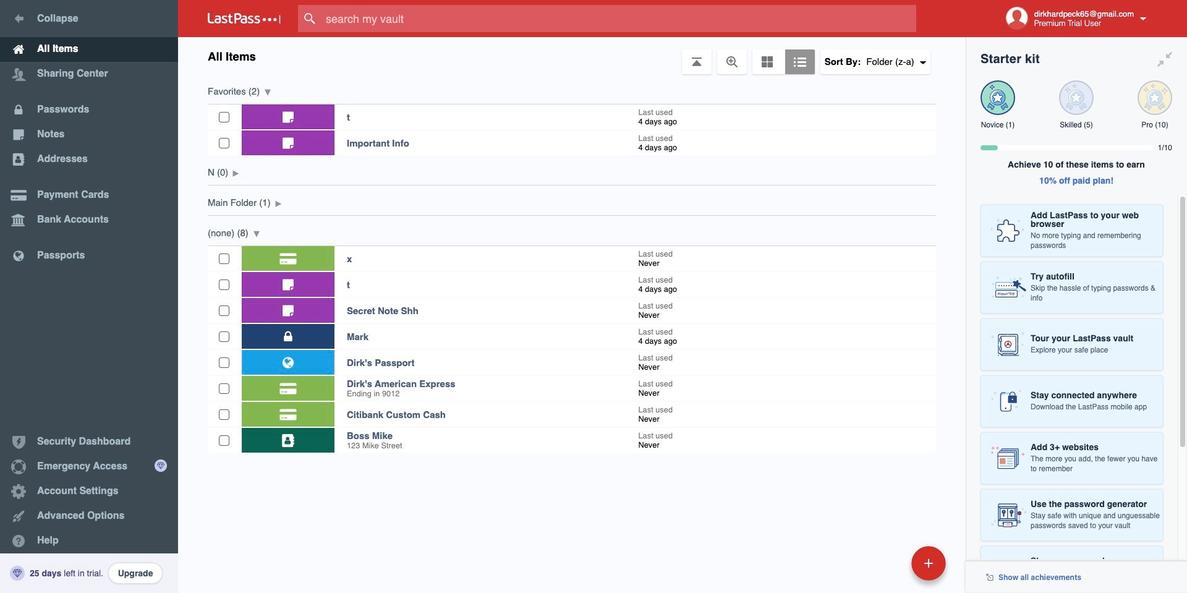 Task type: vqa. For each thing, say whether or not it's contained in the screenshot.
Search My Vault Text Field
yes



Task type: describe. For each thing, give the bounding box(es) containing it.
new item element
[[827, 546, 951, 581]]

vault options navigation
[[178, 37, 966, 74]]

Search search field
[[298, 5, 941, 32]]

new item navigation
[[827, 543, 954, 593]]



Task type: locate. For each thing, give the bounding box(es) containing it.
lastpass image
[[208, 13, 281, 24]]

main content main content
[[178, 74, 966, 453]]

search my vault text field
[[298, 5, 941, 32]]

main navigation navigation
[[0, 0, 178, 593]]



